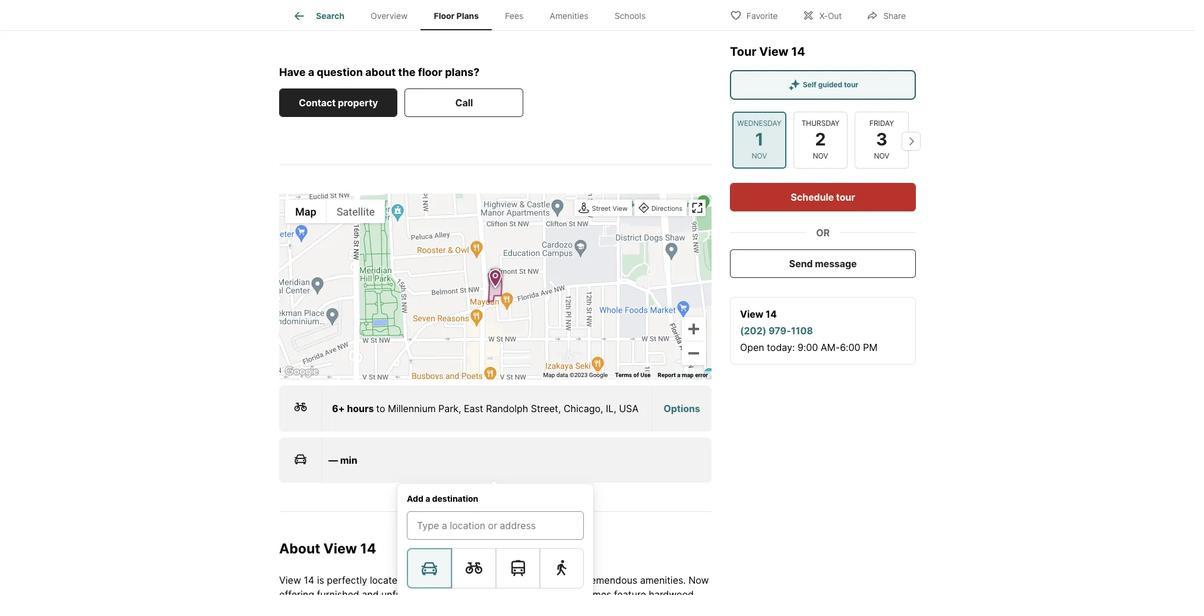 Task type: describe. For each thing, give the bounding box(es) containing it.
terms of use
[[615, 372, 651, 379]]

menu bar containing map
[[285, 200, 385, 224]]

a for question
[[308, 66, 315, 78]]

self guided tour
[[803, 80, 859, 89]]

9:00
[[798, 342, 819, 354]]

friday 3 nov
[[870, 119, 895, 161]]

add
[[407, 494, 424, 504]]

google
[[590, 372, 608, 379]]

today:
[[767, 342, 796, 354]]

spacious
[[465, 575, 505, 587]]

send
[[790, 258, 813, 270]]

x-
[[820, 10, 828, 21]]

1
[[756, 130, 764, 150]]

tab list containing search
[[279, 0, 669, 30]]

schedule tour button
[[731, 183, 917, 212]]

search
[[316, 11, 345, 21]]

amenities
[[550, 11, 589, 21]]

view inside view 14 (202) 979-1108 open today: 9:00 am-6:00 pm
[[741, 308, 764, 320]]

satellite
[[337, 206, 375, 218]]

map for map
[[295, 206, 317, 218]]

overview tab
[[358, 2, 421, 30]]

floor plans tab
[[421, 2, 492, 30]]

fees tab
[[492, 2, 537, 30]]

view 14 (202) 979-1108 open today: 9:00 am-6:00 pm
[[741, 308, 878, 354]]

wednesday 1 nov
[[738, 119, 782, 161]]

call link
[[405, 89, 524, 117]]

hours
[[347, 403, 374, 415]]

view up perfectly
[[324, 541, 357, 558]]

view down spacious
[[495, 589, 517, 596]]

view inside button
[[613, 205, 628, 213]]

report a map error
[[658, 372, 709, 379]]

tour inside option
[[845, 80, 859, 89]]

tour inside button
[[837, 191, 856, 203]]

feature
[[615, 589, 647, 596]]

14 left is
[[304, 575, 315, 587]]

map
[[682, 372, 694, 379]]

guided
[[819, 80, 843, 89]]

the
[[398, 66, 416, 78]]

—
[[329, 455, 338, 467]]

options
[[664, 403, 701, 415]]

satellite button
[[327, 200, 385, 224]]

overview
[[371, 11, 408, 21]]

call button
[[405, 89, 524, 117]]

apartments
[[508, 575, 560, 587]]

features
[[426, 575, 463, 587]]

1 vertical spatial and
[[362, 589, 379, 596]]

Type a location or address text field
[[417, 519, 574, 533]]

x-out button
[[793, 3, 853, 27]]

usa
[[620, 403, 639, 415]]

map button
[[285, 200, 327, 224]]

about
[[279, 541, 320, 558]]

street,
[[531, 403, 561, 415]]

(202) 979-1108 link
[[741, 325, 814, 337]]

14 down the apartments
[[519, 589, 530, 596]]

have
[[279, 66, 306, 78]]

thursday 2 nov
[[802, 119, 840, 161]]

add a destination
[[407, 494, 479, 504]]

tour view 14
[[731, 45, 806, 59]]

schedule
[[791, 191, 835, 203]]

or
[[817, 227, 830, 239]]

schools
[[615, 11, 646, 21]]

property
[[338, 97, 378, 109]]

— min
[[329, 455, 358, 467]]

chicago,
[[564, 403, 604, 415]]

il,
[[606, 403, 617, 415]]

pm
[[864, 342, 878, 354]]



Task type: vqa. For each thing, say whether or not it's contained in the screenshot.
3rd Nov from the right
yes



Task type: locate. For each thing, give the bounding box(es) containing it.
thursday
[[802, 119, 840, 128]]

question
[[317, 66, 363, 78]]

schedule tour
[[791, 191, 856, 203]]

tour right schedule
[[837, 191, 856, 203]]

terms of use link
[[615, 372, 651, 379]]

3
[[877, 130, 888, 150]]

a for map
[[678, 372, 681, 379]]

floor
[[418, 66, 443, 78]]

©2023
[[570, 372, 588, 379]]

homes
[[582, 589, 612, 596]]

3 nov from the left
[[875, 152, 890, 161]]

list box
[[407, 548, 584, 589]]

apartment
[[532, 589, 579, 596]]

share button
[[857, 3, 917, 27]]

street view
[[592, 205, 628, 213]]

amenities.
[[641, 575, 686, 587]]

message
[[816, 258, 857, 270]]

map inside map popup button
[[295, 206, 317, 218]]

options button
[[653, 388, 712, 430]]

send message button
[[731, 250, 917, 278]]

view up (202)
[[741, 308, 764, 320]]

map
[[295, 206, 317, 218], [544, 372, 555, 379]]

located
[[370, 575, 404, 587]]

is
[[317, 575, 324, 587]]

tour right guided
[[845, 80, 859, 89]]

friday
[[870, 119, 895, 128]]

view up the offering
[[279, 575, 301, 587]]

google image
[[282, 365, 322, 380]]

floor
[[434, 11, 455, 21]]

x-out
[[820, 10, 842, 21]]

search link
[[292, 9, 345, 23]]

am-
[[821, 342, 841, 354]]

about view 14
[[279, 541, 376, 558]]

14 inside view 14 (202) 979-1108 open today: 9:00 am-6:00 pm
[[766, 308, 777, 320]]

nov down 3
[[875, 152, 890, 161]]

tab list
[[279, 0, 669, 30]]

2 nov from the left
[[813, 152, 829, 161]]

tour
[[845, 80, 859, 89], [837, 191, 856, 203]]

0 horizontal spatial nov
[[752, 152, 768, 161]]

1 horizontal spatial nov
[[813, 152, 829, 161]]

map region
[[215, 124, 823, 428]]

terms
[[615, 372, 632, 379]]

destination
[[432, 494, 479, 504]]

menu bar
[[285, 200, 385, 224]]

14 up (202) 979-1108 link
[[766, 308, 777, 320]]

send message
[[790, 258, 857, 270]]

nov inside friday 3 nov
[[875, 152, 890, 161]]

street view button
[[576, 201, 631, 217]]

tremendous
[[584, 575, 638, 587]]

0 horizontal spatial map
[[295, 206, 317, 218]]

tour
[[731, 45, 757, 59]]

nov inside wednesday 1 nov
[[752, 152, 768, 161]]

schools tab
[[602, 2, 659, 30]]

call
[[456, 97, 473, 109]]

directions
[[652, 205, 683, 213]]

0 horizontal spatial and
[[362, 589, 379, 596]]

have a question about the floor plans?
[[279, 66, 480, 78]]

a for destination
[[426, 494, 431, 504]]

open
[[741, 342, 765, 354]]

nov for 1
[[752, 152, 768, 161]]

map for map data ©2023 google
[[544, 372, 555, 379]]

and down located at the bottom of page
[[362, 589, 379, 596]]

map left data
[[544, 372, 555, 379]]

about
[[366, 66, 396, 78]]

min
[[340, 455, 358, 467]]

plans
[[457, 11, 479, 21]]

6+ hours to millennium park, east randolph street, chicago, il, usa
[[332, 403, 639, 415]]

offering
[[279, 589, 314, 596]]

0 vertical spatial map
[[295, 206, 317, 218]]

view right street
[[613, 205, 628, 213]]

east
[[464, 403, 484, 415]]

nov down '1'
[[752, 152, 768, 161]]

with
[[562, 575, 581, 587]]

view 14 is perfectly located and features spacious apartments with tremendous amenities. now offering furnished and unfurnished apartments, view 14 apartment homes feature hardwoo
[[279, 575, 709, 596]]

2 vertical spatial a
[[426, 494, 431, 504]]

map left satellite
[[295, 206, 317, 218]]

6:00
[[841, 342, 861, 354]]

amenities tab
[[537, 2, 602, 30]]

(202)
[[741, 325, 767, 337]]

nov for 2
[[813, 152, 829, 161]]

perfectly
[[327, 575, 367, 587]]

contact
[[299, 97, 336, 109]]

a right add
[[426, 494, 431, 504]]

out
[[828, 10, 842, 21]]

1 nov from the left
[[752, 152, 768, 161]]

0 vertical spatial and
[[406, 575, 423, 587]]

favorite
[[747, 10, 778, 21]]

2
[[816, 130, 827, 150]]

of
[[634, 372, 639, 379]]

wednesday
[[738, 119, 782, 128]]

1 horizontal spatial and
[[406, 575, 423, 587]]

view right tour
[[760, 45, 789, 59]]

1 vertical spatial tour
[[837, 191, 856, 203]]

view
[[760, 45, 789, 59], [613, 205, 628, 213], [741, 308, 764, 320], [324, 541, 357, 558], [279, 575, 301, 587], [495, 589, 517, 596]]

millennium
[[388, 403, 436, 415]]

and up unfurnished
[[406, 575, 423, 587]]

to
[[376, 403, 385, 415]]

report a map error link
[[658, 372, 709, 379]]

a left map
[[678, 372, 681, 379]]

a right have in the top of the page
[[308, 66, 315, 78]]

0 horizontal spatial a
[[308, 66, 315, 78]]

unfurnished
[[382, 589, 435, 596]]

979-
[[769, 325, 792, 337]]

next image
[[902, 132, 921, 151]]

nov down the 2
[[813, 152, 829, 161]]

2 horizontal spatial nov
[[875, 152, 890, 161]]

2 horizontal spatial a
[[678, 372, 681, 379]]

error
[[696, 372, 709, 379]]

1 vertical spatial map
[[544, 372, 555, 379]]

now
[[689, 575, 709, 587]]

1108
[[792, 325, 814, 337]]

14 up self
[[792, 45, 806, 59]]

a
[[308, 66, 315, 78], [678, 372, 681, 379], [426, 494, 431, 504]]

map data ©2023 google
[[544, 372, 608, 379]]

share
[[884, 10, 906, 21]]

1 vertical spatial a
[[678, 372, 681, 379]]

contact property
[[299, 97, 378, 109]]

14 up located at the bottom of page
[[360, 541, 376, 558]]

directions button
[[636, 201, 686, 217]]

1 horizontal spatial map
[[544, 372, 555, 379]]

0 vertical spatial tour
[[845, 80, 859, 89]]

contact property button
[[279, 89, 398, 117]]

0 vertical spatial a
[[308, 66, 315, 78]]

park,
[[439, 403, 462, 415]]

nov inside thursday 2 nov
[[813, 152, 829, 161]]

self guided tour list box
[[731, 70, 917, 100]]

floor plans
[[434, 11, 479, 21]]

report
[[658, 372, 676, 379]]

nov for 3
[[875, 152, 890, 161]]

plans?
[[445, 66, 480, 78]]

1 horizontal spatial a
[[426, 494, 431, 504]]

self guided tour option
[[731, 70, 917, 100]]



